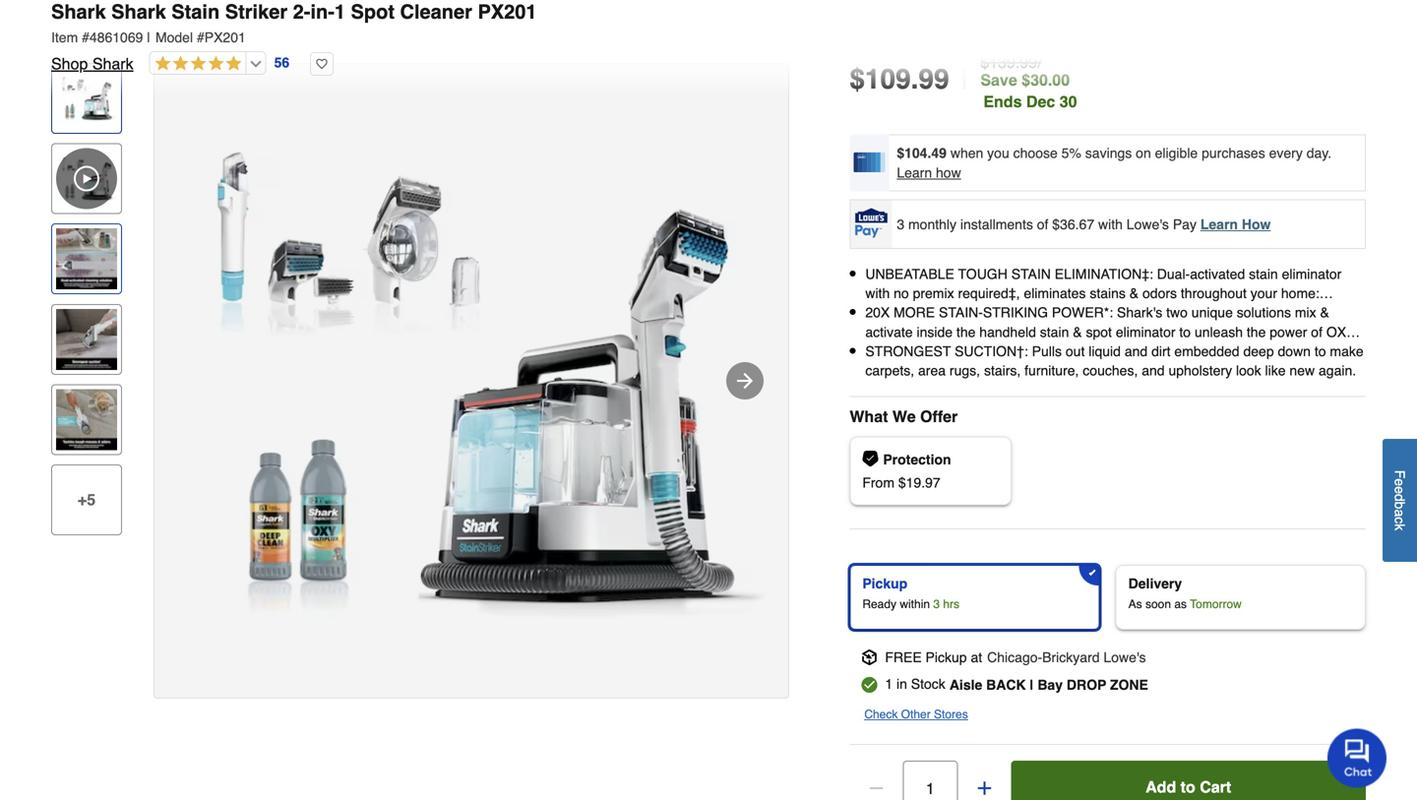 Task type: locate. For each thing, give the bounding box(es) containing it.
suction†:
[[955, 343, 1028, 359]]

of
[[1037, 216, 1048, 232], [1311, 324, 1323, 340]]

1 vertical spatial area
[[918, 363, 946, 378]]

with inside 20x more stain-striking power*: shark's two unique solutions mix & activate inside the handheld stain & spot eliminator to unleash the power of oxy delivering unbeatable tough stain elimination, with no premix required.
[[1145, 343, 1169, 359]]

and left dirt
[[1125, 343, 1148, 359]]

2 vertical spatial to
[[1181, 778, 1195, 796]]

1 horizontal spatial no
[[1173, 343, 1189, 359]]

2 horizontal spatial with
[[1145, 343, 1169, 359]]

of left the $36.67
[[1037, 216, 1048, 232]]

stain up pulls
[[1040, 324, 1069, 340]]

0 vertical spatial no
[[894, 285, 909, 301]]

soon
[[1145, 597, 1171, 611]]

c
[[1392, 517, 1408, 524]]

0 horizontal spatial with
[[865, 285, 890, 301]]

ready
[[862, 597, 897, 611]]

shark up the 4861069
[[111, 0, 166, 23]]

0 vertical spatial couches,
[[984, 305, 1039, 321]]

protection plan filled image
[[862, 451, 878, 467]]

make
[[1330, 343, 1364, 359]]

0 horizontal spatial the
[[956, 324, 976, 340]]

f e e d b a c k button
[[1383, 439, 1417, 562]]

| right the 99
[[961, 62, 969, 96]]

0 vertical spatial eliminator
[[1282, 266, 1342, 282]]

to inside 'button'
[[1181, 778, 1195, 796]]

rugs, down required‡,
[[950, 305, 980, 321]]

again.
[[1319, 363, 1356, 378]]

1 horizontal spatial of
[[1311, 324, 1323, 340]]

1 vertical spatial learn
[[1200, 216, 1238, 232]]

1 vertical spatial |
[[961, 62, 969, 96]]

learn down $104.49
[[897, 165, 932, 181]]

chat invite button image
[[1328, 728, 1388, 788]]

1 vertical spatial 3
[[933, 597, 940, 611]]

with down more! on the top of the page
[[1145, 343, 1169, 359]]

to down two
[[1179, 324, 1191, 340]]

|
[[147, 30, 151, 45], [961, 62, 969, 96], [1030, 677, 1034, 693]]

save $30.00 ends dec 30
[[980, 71, 1077, 111]]

with right the $36.67
[[1098, 216, 1123, 232]]

/
[[1037, 53, 1042, 71]]

premix inside 20x more stain-striking power*: shark's two unique solutions mix & activate inside the handheld stain & spot eliminator to unleash the power of oxy delivering unbeatable tough stain elimination, with no premix required.
[[1192, 343, 1234, 359]]

0 vertical spatial learn
[[897, 165, 932, 181]]

1 horizontal spatial the
[[1247, 324, 1266, 340]]

1 horizontal spatial px201
[[478, 0, 537, 23]]

1 horizontal spatial #
[[197, 30, 204, 45]]

&
[[1130, 285, 1139, 301], [1143, 305, 1152, 321], [1320, 305, 1329, 321], [1073, 324, 1082, 340]]

0 horizontal spatial premix
[[913, 285, 954, 301]]

pickup left at
[[926, 650, 967, 665]]

2 carpets, from the top
[[865, 363, 914, 378]]

1 vertical spatial 1
[[885, 676, 893, 692]]

lowe's up "zone"
[[1104, 650, 1146, 665]]

the up deep
[[1247, 324, 1266, 340]]

0 vertical spatial rugs,
[[950, 305, 980, 321]]

1 # from the left
[[82, 30, 89, 45]]

1 rugs, from the top
[[950, 305, 980, 321]]

0 horizontal spatial 3
[[897, 216, 904, 232]]

0 horizontal spatial couches,
[[984, 305, 1039, 321]]

+5 button
[[51, 464, 122, 535]]

0 vertical spatial 3
[[897, 216, 904, 232]]

# down 'stain'
[[197, 30, 204, 45]]

0 horizontal spatial #
[[82, 30, 89, 45]]

2 horizontal spatial |
[[1030, 677, 1034, 693]]

activate
[[865, 324, 913, 340]]

shark  #px201 - thumbnail image
[[56, 68, 117, 129]]

1 e from the top
[[1392, 478, 1408, 486]]

1 horizontal spatial premix
[[1192, 343, 1234, 359]]

learn right pay
[[1200, 216, 1238, 232]]

eliminator up home:
[[1282, 266, 1342, 282]]

1 horizontal spatial pickup
[[926, 650, 967, 665]]

a
[[1392, 509, 1408, 517]]

on
[[1136, 145, 1151, 161]]

no inside unbeatable tough stain elimination‡: dual-activated stain eliminator with no premix required‡, eliminates stains & odors throughout your home: carpets, area rugs, couches, upholstery, cars & more!
[[894, 285, 909, 301]]

.
[[911, 63, 919, 95]]

| inside shark shark stain striker 2-in-1 spot cleaner px201 item # 4861069 | model # px201
[[147, 30, 151, 45]]

to up again.
[[1315, 343, 1326, 359]]

option group containing pickup
[[842, 557, 1374, 638]]

$36.67
[[1052, 216, 1094, 232]]

1 vertical spatial premix
[[1192, 343, 1234, 359]]

lowe's left pay
[[1127, 216, 1169, 232]]

couches, up the handheld
[[984, 305, 1039, 321]]

look
[[1236, 363, 1261, 378]]

protection from $19.97
[[862, 452, 951, 491]]

add to cart button
[[1011, 761, 1366, 800]]

cleaner
[[400, 0, 472, 23]]

to
[[1179, 324, 1191, 340], [1315, 343, 1326, 359], [1181, 778, 1195, 796]]

0 vertical spatial carpets,
[[865, 305, 914, 321]]

1 vertical spatial eliminator
[[1116, 324, 1176, 340]]

1 carpets, from the top
[[865, 305, 914, 321]]

pickup image
[[861, 650, 877, 665]]

1 horizontal spatial couches,
[[1083, 363, 1138, 378]]

to inside 20x more stain-striking power*: shark's two unique solutions mix & activate inside the handheld stain & spot eliminator to unleash the power of oxy delivering unbeatable tough stain elimination, with no premix required.
[[1179, 324, 1191, 340]]

1 vertical spatial stain
[[1040, 324, 1069, 340]]

0 horizontal spatial no
[[894, 285, 909, 301]]

e up d
[[1392, 478, 1408, 486]]

0 horizontal spatial 1
[[334, 0, 345, 23]]

0 horizontal spatial learn
[[897, 165, 932, 181]]

unique
[[1192, 305, 1233, 321]]

dec
[[1026, 93, 1055, 111]]

2 vertical spatial |
[[1030, 677, 1034, 693]]

0 vertical spatial |
[[147, 30, 151, 45]]

carpets, down the delivering at the top of page
[[865, 363, 914, 378]]

area down the strongest
[[918, 363, 946, 378]]

home:
[[1281, 285, 1319, 301]]

0 vertical spatial with
[[1098, 216, 1123, 232]]

0 vertical spatial lowe's
[[1127, 216, 1169, 232]]

heart outline image
[[310, 52, 334, 76]]

item number 4 8 6 1 0 6 9 and model number p x 2 0 1 element
[[51, 28, 1366, 47]]

couches, inside unbeatable tough stain elimination‡: dual-activated stain eliminator with no premix required‡, eliminates stains & odors throughout your home: carpets, area rugs, couches, upholstery, cars & more!
[[984, 305, 1039, 321]]

with up '20x'
[[865, 285, 890, 301]]

shark down the 4861069
[[92, 55, 133, 73]]

no right dirt
[[1173, 343, 1189, 359]]

1 vertical spatial of
[[1311, 324, 1323, 340]]

0 horizontal spatial |
[[147, 30, 151, 45]]

3 right lowes pay logo
[[897, 216, 904, 232]]

1 the from the left
[[956, 324, 976, 340]]

what
[[850, 407, 888, 426]]

couches, down elimination,
[[1083, 363, 1138, 378]]

in
[[897, 676, 907, 692]]

chicago-
[[987, 650, 1042, 665]]

learn how button
[[897, 163, 961, 183]]

rugs, down unbeatable
[[950, 363, 980, 378]]

check other stores button
[[864, 705, 968, 724]]

2 area from the top
[[918, 363, 946, 378]]

0 horizontal spatial px201
[[204, 30, 246, 45]]

$139.99
[[980, 53, 1037, 71]]

premix down unleash
[[1192, 343, 1234, 359]]

0 vertical spatial premix
[[913, 285, 954, 301]]

1 horizontal spatial learn
[[1200, 216, 1238, 232]]

| left model
[[147, 30, 151, 45]]

couches,
[[984, 305, 1039, 321], [1083, 363, 1138, 378]]

pickup
[[862, 576, 908, 591], [926, 650, 967, 665]]

d
[[1392, 494, 1408, 501]]

$30.00
[[1022, 71, 1070, 89]]

$ 109 . 99
[[850, 63, 949, 95]]

throughout
[[1181, 285, 1247, 301]]

px201 right cleaner
[[478, 0, 537, 23]]

free
[[885, 650, 922, 665]]

minus image
[[866, 778, 886, 798]]

deep
[[1243, 343, 1274, 359]]

px201 down 'stain'
[[204, 30, 246, 45]]

1 vertical spatial px201
[[204, 30, 246, 45]]

1 horizontal spatial eliminator
[[1282, 266, 1342, 282]]

premix up the "more"
[[913, 285, 954, 301]]

stain up furniture,
[[1038, 343, 1068, 359]]

to right add
[[1181, 778, 1195, 796]]

1 vertical spatial carpets,
[[865, 363, 914, 378]]

pickup up ready
[[862, 576, 908, 591]]

# right item
[[82, 30, 89, 45]]

0 horizontal spatial pickup
[[862, 576, 908, 591]]

of down the mix
[[1311, 324, 1323, 340]]

striker
[[225, 0, 287, 23]]

bay
[[1038, 677, 1063, 693]]

shark for shop
[[92, 55, 133, 73]]

1 in stock aisle back | bay drop zone
[[885, 676, 1148, 693]]

eliminator inside 20x more stain-striking power*: shark's two unique solutions mix & activate inside the handheld stain & spot eliminator to unleash the power of oxy delivering unbeatable tough stain elimination, with no premix required.
[[1116, 324, 1176, 340]]

option group
[[842, 557, 1374, 638]]

and
[[1125, 343, 1148, 359], [1142, 363, 1165, 378]]

stairs,
[[984, 363, 1021, 378]]

the
[[956, 324, 976, 340], [1247, 324, 1266, 340]]

stain up your
[[1249, 266, 1278, 282]]

pay
[[1173, 216, 1197, 232]]

e up b
[[1392, 486, 1408, 494]]

2-
[[293, 0, 310, 23]]

1 vertical spatial no
[[1173, 343, 1189, 359]]

+5
[[78, 491, 96, 509]]

shop shark
[[51, 55, 133, 73]]

how
[[1242, 216, 1271, 232]]

1 vertical spatial lowe's
[[1104, 650, 1146, 665]]

purchases
[[1202, 145, 1265, 161]]

other
[[901, 708, 931, 721]]

no down "unbeatable"
[[894, 285, 909, 301]]

| left bay
[[1030, 677, 1034, 693]]

1 area from the top
[[918, 305, 946, 321]]

carpets, up activate
[[865, 305, 914, 321]]

1 vertical spatial couches,
[[1083, 363, 1138, 378]]

required‡,
[[958, 285, 1020, 301]]

1 vertical spatial and
[[1142, 363, 1165, 378]]

and down dirt
[[1142, 363, 1165, 378]]

upholstery,
[[1043, 305, 1109, 321]]

1 left in
[[885, 676, 893, 692]]

1 vertical spatial with
[[865, 285, 890, 301]]

2 # from the left
[[197, 30, 204, 45]]

0 horizontal spatial eliminator
[[1116, 324, 1176, 340]]

1 vertical spatial pickup
[[926, 650, 967, 665]]

0 vertical spatial pickup
[[862, 576, 908, 591]]

eliminator down shark's
[[1116, 324, 1176, 340]]

area up inside
[[918, 305, 946, 321]]

learn
[[897, 165, 932, 181], [1200, 216, 1238, 232]]

within
[[900, 597, 930, 611]]

out
[[1066, 343, 1085, 359]]

power
[[1270, 324, 1307, 340]]

shark  #px201 image
[[155, 64, 788, 698]]

item
[[51, 30, 78, 45]]

save
[[980, 71, 1017, 89]]

2 rugs, from the top
[[950, 363, 980, 378]]

stain
[[1249, 266, 1278, 282], [1040, 324, 1069, 340], [1038, 343, 1068, 359]]

4.9 stars image
[[150, 55, 242, 73]]

0 vertical spatial area
[[918, 305, 946, 321]]

2 vertical spatial with
[[1145, 343, 1169, 359]]

0 horizontal spatial of
[[1037, 216, 1048, 232]]

aisle
[[949, 677, 982, 693]]

rugs,
[[950, 305, 980, 321], [950, 363, 980, 378]]

check
[[864, 708, 898, 721]]

shark  #px201 - thumbnail3 image
[[56, 309, 117, 370]]

1 vertical spatial rugs,
[[950, 363, 980, 378]]

eligible
[[1155, 145, 1198, 161]]

1 horizontal spatial 3
[[933, 597, 940, 611]]

delivery
[[1128, 576, 1182, 591]]

1 horizontal spatial 1
[[885, 676, 893, 692]]

unbeatable
[[928, 343, 996, 359]]

3 left 'hrs'
[[933, 597, 940, 611]]

1 vertical spatial to
[[1315, 343, 1326, 359]]

area inside strongest suction†: pulls out liquid and dirt embedded deep down to make carpets, area rugs, stairs, furniture, couches, and upholstery look like new again.
[[918, 363, 946, 378]]

e
[[1392, 478, 1408, 486], [1392, 486, 1408, 494]]

learn how link
[[1200, 216, 1271, 232]]

1 left spot
[[334, 0, 345, 23]]

2 vertical spatial stain
[[1038, 343, 1068, 359]]

3
[[897, 216, 904, 232], [933, 597, 940, 611]]

cars
[[1113, 305, 1139, 321]]

pickup inside pickup ready within 3 hrs
[[862, 576, 908, 591]]

0 vertical spatial 1
[[334, 0, 345, 23]]

0 vertical spatial stain
[[1249, 266, 1278, 282]]

with inside unbeatable tough stain elimination‡: dual-activated stain eliminator with no premix required‡, eliminates stains & odors throughout your home: carpets, area rugs, couches, upholstery, cars & more!
[[865, 285, 890, 301]]

the up unbeatable
[[956, 324, 976, 340]]

0 vertical spatial to
[[1179, 324, 1191, 340]]



Task type: describe. For each thing, give the bounding box(es) containing it.
protection
[[883, 452, 951, 468]]

stains
[[1090, 285, 1126, 301]]

& right cars
[[1143, 305, 1152, 321]]

more
[[894, 305, 935, 321]]

3 monthly installments of $36.67 with lowe's pay learn how
[[897, 216, 1271, 232]]

required.
[[1238, 343, 1292, 359]]

stores
[[934, 708, 968, 721]]

installments
[[960, 216, 1033, 232]]

stain-
[[939, 305, 983, 321]]

shark  #px201 - thumbnail4 image
[[56, 389, 117, 450]]

stain
[[1011, 266, 1051, 282]]

stain
[[172, 0, 220, 23]]

elimination,
[[1071, 343, 1141, 359]]

furniture,
[[1025, 363, 1079, 378]]

learn inside $104.49 when you choose 5% savings on eligible purchases every day. learn how
[[897, 165, 932, 181]]

shark  #px201 - thumbnail2 image
[[56, 228, 117, 290]]

0 vertical spatial px201
[[478, 0, 537, 23]]

handheld
[[979, 324, 1036, 340]]

eliminator inside unbeatable tough stain elimination‡: dual-activated stain eliminator with no premix required‡, eliminates stains & odors throughout your home: carpets, area rugs, couches, upholstery, cars & more!
[[1282, 266, 1342, 282]]

f e e d b a c k
[[1392, 470, 1408, 531]]

every
[[1269, 145, 1303, 161]]

how
[[936, 165, 961, 181]]

109
[[865, 63, 911, 95]]

you
[[987, 145, 1009, 161]]

model
[[155, 30, 193, 45]]

check circle filled image
[[861, 677, 877, 693]]

check other stores
[[864, 708, 968, 721]]

shark's
[[1117, 305, 1162, 321]]

1 horizontal spatial with
[[1098, 216, 1123, 232]]

Stepper number input field with increment and decrement buttons number field
[[903, 761, 958, 800]]

tough
[[958, 266, 1008, 282]]

lowes pay logo image
[[852, 208, 891, 238]]

oxy
[[1326, 324, 1355, 340]]

$19.97
[[898, 475, 940, 491]]

arrow right image
[[733, 369, 757, 393]]

$
[[850, 63, 865, 95]]

0 vertical spatial and
[[1125, 343, 1148, 359]]

b
[[1392, 501, 1408, 509]]

stock
[[911, 676, 946, 692]]

f
[[1392, 470, 1408, 478]]

as
[[1174, 597, 1187, 611]]

56
[[274, 55, 290, 71]]

offer
[[920, 407, 958, 426]]

strongest suction†: pulls out liquid and dirt embedded deep down to make carpets, area rugs, stairs, furniture, couches, and upholstery look like new again.
[[865, 343, 1364, 378]]

hrs
[[943, 597, 960, 611]]

delivering
[[865, 343, 924, 359]]

tomorrow
[[1190, 597, 1242, 611]]

rugs, inside strongest suction†: pulls out liquid and dirt embedded deep down to make carpets, area rugs, stairs, furniture, couches, and upholstery look like new again.
[[950, 363, 980, 378]]

ends
[[983, 93, 1022, 111]]

drop
[[1067, 677, 1106, 693]]

elimination‡:
[[1055, 266, 1153, 282]]

cart
[[1200, 778, 1231, 796]]

brickyard
[[1042, 650, 1100, 665]]

carpets, inside strongest suction†: pulls out liquid and dirt embedded deep down to make carpets, area rugs, stairs, furniture, couches, and upholstery look like new again.
[[865, 363, 914, 378]]

shark for shark
[[111, 0, 166, 23]]

to inside strongest suction†: pulls out liquid and dirt embedded deep down to make carpets, area rugs, stairs, furniture, couches, and upholstery look like new again.
[[1315, 343, 1326, 359]]

premix inside unbeatable tough stain elimination‡: dual-activated stain eliminator with no premix required‡, eliminates stains & odors throughout your home: carpets, area rugs, couches, upholstery, cars & more!
[[913, 285, 954, 301]]

1 horizontal spatial |
[[961, 62, 969, 96]]

$139.99 /
[[980, 53, 1042, 71]]

odors
[[1143, 285, 1177, 301]]

1 inside shark shark stain striker 2-in-1 spot cleaner px201 item # 4861069 | model # px201
[[334, 0, 345, 23]]

2 the from the left
[[1247, 324, 1266, 340]]

shark up item
[[51, 0, 106, 23]]

power*:
[[1052, 305, 1113, 321]]

spot
[[1086, 324, 1112, 340]]

at
[[971, 650, 982, 665]]

1 inside 1 in stock aisle back | bay drop zone
[[885, 676, 893, 692]]

unbeatable tough stain elimination‡: dual-activated stain eliminator with no premix required‡, eliminates stains & odors throughout your home: carpets, area rugs, couches, upholstery, cars & more!
[[865, 266, 1342, 321]]

no inside 20x more stain-striking power*: shark's two unique solutions mix & activate inside the handheld stain & spot eliminator to unleash the power of oxy delivering unbeatable tough stain elimination, with no premix required.
[[1173, 343, 1189, 359]]

savings
[[1085, 145, 1132, 161]]

your
[[1251, 285, 1277, 301]]

upholstery
[[1169, 363, 1232, 378]]

& down upholstery,
[[1073, 324, 1082, 340]]

of inside 20x more stain-striking power*: shark's two unique solutions mix & activate inside the handheld stain & spot eliminator to unleash the power of oxy delivering unbeatable tough stain elimination, with no premix required.
[[1311, 324, 1323, 340]]

4861069
[[89, 30, 143, 45]]

pulls
[[1032, 343, 1062, 359]]

unleash
[[1195, 324, 1243, 340]]

area inside unbeatable tough stain elimination‡: dual-activated stain eliminator with no premix required‡, eliminates stains & odors throughout your home: carpets, area rugs, couches, upholstery, cars & more!
[[918, 305, 946, 321]]

2 e from the top
[[1392, 486, 1408, 494]]

& up shark's
[[1130, 285, 1139, 301]]

carpets, inside unbeatable tough stain elimination‡: dual-activated stain eliminator with no premix required‡, eliminates stains & odors throughout your home: carpets, area rugs, couches, upholstery, cars & more!
[[865, 305, 914, 321]]

30
[[1060, 93, 1077, 111]]

stain inside unbeatable tough stain elimination‡: dual-activated stain eliminator with no premix required‡, eliminates stains & odors throughout your home: carpets, area rugs, couches, upholstery, cars & more!
[[1249, 266, 1278, 282]]

day.
[[1307, 145, 1332, 161]]

unbeatable
[[865, 266, 954, 282]]

liquid
[[1089, 343, 1121, 359]]

solutions
[[1237, 305, 1291, 321]]

$104.49
[[897, 145, 947, 161]]

more!
[[1156, 305, 1191, 321]]

delivery as soon as tomorrow
[[1128, 576, 1242, 611]]

couches, inside strongest suction†: pulls out liquid and dirt embedded deep down to make carpets, area rugs, stairs, furniture, couches, and upholstery look like new again.
[[1083, 363, 1138, 378]]

when
[[950, 145, 983, 161]]

$104.49 when you choose 5% savings on eligible purchases every day. learn how
[[897, 145, 1332, 181]]

| inside 1 in stock aisle back | bay drop zone
[[1030, 677, 1034, 693]]

pickup ready within 3 hrs
[[862, 576, 960, 611]]

plus image
[[975, 778, 994, 798]]

shark shark stain striker 2-in-1 spot cleaner px201 item # 4861069 | model # px201
[[51, 0, 537, 45]]

activated
[[1190, 266, 1245, 282]]

free pickup at chicago-brickyard lowe's
[[885, 650, 1146, 665]]

0 vertical spatial of
[[1037, 216, 1048, 232]]

down
[[1278, 343, 1311, 359]]

& right the mix
[[1320, 305, 1329, 321]]

3 inside pickup ready within 3 hrs
[[933, 597, 940, 611]]

shop
[[51, 55, 88, 73]]

dual-
[[1157, 266, 1190, 282]]

20x
[[865, 305, 890, 321]]

20x more stain-striking power*: shark's two unique solutions mix & activate inside the handheld stain & spot eliminator to unleash the power of oxy delivering unbeatable tough stain elimination, with no premix required.
[[865, 305, 1355, 359]]

new
[[1290, 363, 1315, 378]]

99
[[919, 63, 949, 95]]

rugs, inside unbeatable tough stain elimination‡: dual-activated stain eliminator with no premix required‡, eliminates stains & odors throughout your home: carpets, area rugs, couches, upholstery, cars & more!
[[950, 305, 980, 321]]

eliminates
[[1024, 285, 1086, 301]]

mix
[[1295, 305, 1316, 321]]



Task type: vqa. For each thing, say whether or not it's contained in the screenshot.
Floor
no



